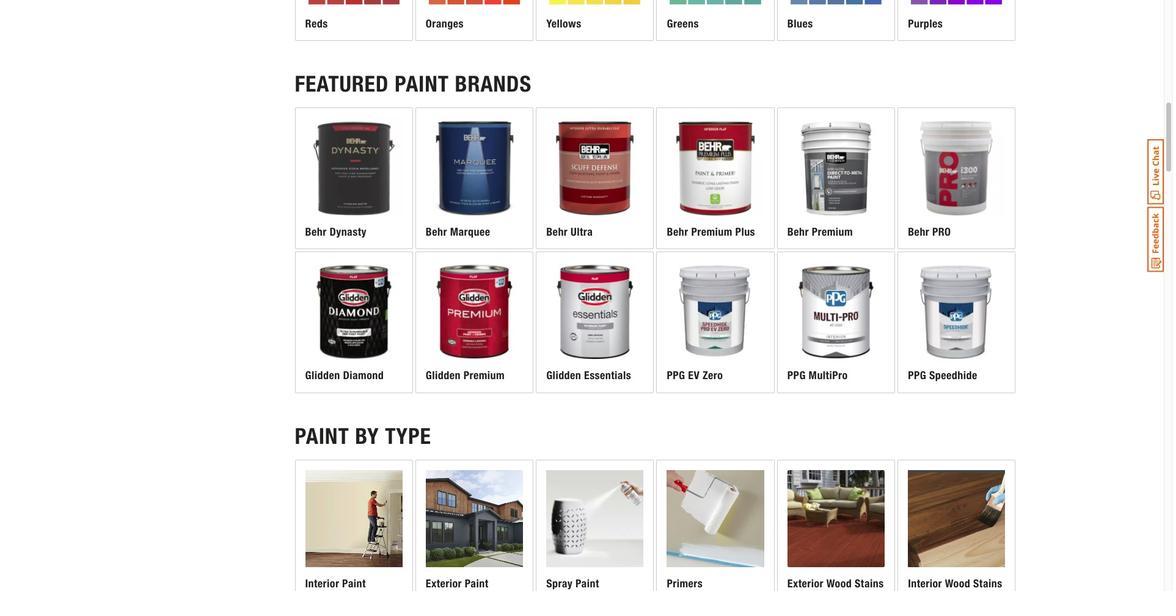 Task type: locate. For each thing, give the bounding box(es) containing it.
premium for behr premium
[[812, 225, 853, 239]]

exterior
[[426, 578, 462, 591], [788, 578, 824, 591]]

spray
[[546, 578, 573, 591]]

stains for interior wood stains
[[973, 578, 1003, 591]]

exterior inside 'link'
[[788, 578, 824, 591]]

1 horizontal spatial interior
[[908, 578, 942, 591]]

behr marquee
[[426, 225, 490, 239]]

2 exterior from the left
[[788, 578, 824, 591]]

exterior for exterior paint
[[426, 578, 462, 591]]

premium for behr premium plus
[[691, 225, 733, 239]]

1 horizontal spatial premium
[[691, 225, 733, 239]]

stains
[[855, 578, 884, 591], [973, 578, 1003, 591]]

behr inside 'behr marquee' "link"
[[426, 225, 447, 239]]

1 horizontal spatial wood
[[945, 578, 971, 591]]

wood inside interior wood stains link
[[945, 578, 971, 591]]

behr ultra
[[546, 225, 593, 239]]

ppg ev zero link
[[657, 252, 774, 393]]

interior for interior wood stains
[[908, 578, 942, 591]]

interior inside 'interior paint' link
[[305, 578, 339, 591]]

primers
[[667, 578, 703, 591]]

ppg multipro
[[788, 369, 848, 383]]

2 paint from the left
[[465, 578, 489, 591]]

3 glidden from the left
[[546, 369, 581, 383]]

glidden essentials link
[[537, 252, 654, 393]]

behr premium link
[[778, 108, 895, 249]]

1 horizontal spatial ppg
[[788, 369, 806, 383]]

ppg left multipro
[[788, 369, 806, 383]]

speedhide
[[929, 369, 978, 383]]

1 behr from the left
[[305, 225, 327, 239]]

ppg for ppg multipro
[[788, 369, 806, 383]]

ppg for ppg speedhide
[[908, 369, 927, 383]]

2 wood from the left
[[945, 578, 971, 591]]

paint for interior paint
[[342, 578, 366, 591]]

1 horizontal spatial glidden
[[426, 369, 461, 383]]

premium for glidden premium
[[464, 369, 505, 383]]

2 stains from the left
[[973, 578, 1003, 591]]

image for yellows image
[[546, 0, 644, 7]]

wood for exterior
[[827, 578, 852, 591]]

1 exterior from the left
[[426, 578, 462, 591]]

behr dynasty
[[305, 225, 367, 239]]

zero
[[703, 369, 723, 383]]

image for reds image
[[305, 0, 403, 7]]

behr inside behr premium link
[[788, 225, 809, 239]]

0 horizontal spatial premium
[[464, 369, 505, 383]]

behr for behr dynasty
[[305, 225, 327, 239]]

greens link
[[657, 0, 774, 40]]

image for primers image
[[667, 470, 764, 568]]

ppg left ev
[[667, 369, 685, 383]]

spray paint link
[[537, 461, 654, 592]]

0 vertical spatial paint
[[395, 71, 449, 97]]

exterior paint link
[[416, 461, 533, 592]]

interior inside interior wood stains link
[[908, 578, 942, 591]]

blues
[[788, 17, 813, 30]]

interior
[[305, 578, 339, 591], [908, 578, 942, 591]]

stains inside 'link'
[[855, 578, 884, 591]]

image for interior wood stains image
[[908, 470, 1006, 568]]

0 horizontal spatial interior
[[305, 578, 339, 591]]

image for  behr marquee image
[[426, 118, 523, 215]]

ppg
[[667, 369, 685, 383], [788, 369, 806, 383], [908, 369, 927, 383]]

behr inside behr ultra link
[[546, 225, 568, 239]]

ppg speedhide link
[[898, 252, 1015, 393]]

stains for exterior wood stains
[[855, 578, 884, 591]]

glidden
[[305, 369, 340, 383], [426, 369, 461, 383], [546, 369, 581, 383]]

image for  glidden essentials image
[[546, 262, 644, 360]]

spray paint
[[546, 578, 599, 591]]

reds
[[305, 17, 328, 30]]

2 horizontal spatial premium
[[812, 225, 853, 239]]

2 glidden from the left
[[426, 369, 461, 383]]

essentials
[[584, 369, 631, 383]]

1 horizontal spatial exterior
[[788, 578, 824, 591]]

image for  glidden premium image
[[426, 262, 523, 360]]

behr inside behr pro 'link'
[[908, 225, 930, 239]]

1 wood from the left
[[827, 578, 852, 591]]

1 ppg from the left
[[667, 369, 685, 383]]

image for  behr premium plus image
[[667, 118, 764, 215]]

behr inside behr dynasty link
[[305, 225, 327, 239]]

2 ppg from the left
[[788, 369, 806, 383]]

dynasty
[[330, 225, 367, 239]]

image for  behr premium image
[[788, 118, 885, 215]]

brands
[[455, 71, 532, 97]]

image for purples image
[[908, 0, 1006, 7]]

0 horizontal spatial stains
[[855, 578, 884, 591]]

0 horizontal spatial paint
[[342, 578, 366, 591]]

image for blues image
[[788, 0, 885, 7]]

2 horizontal spatial paint
[[576, 578, 599, 591]]

1 horizontal spatial paint
[[395, 71, 449, 97]]

ppg left speedhide
[[908, 369, 927, 383]]

1 stains from the left
[[855, 578, 884, 591]]

purples
[[908, 17, 943, 30]]

premium inside "link"
[[691, 225, 733, 239]]

3 paint from the left
[[576, 578, 599, 591]]

behr inside behr premium plus "link"
[[667, 225, 688, 239]]

0 horizontal spatial ppg
[[667, 369, 685, 383]]

image for  behr ultra image
[[546, 118, 644, 215]]

behr
[[305, 225, 327, 239], [426, 225, 447, 239], [546, 225, 568, 239], [667, 225, 688, 239], [788, 225, 809, 239], [908, 225, 930, 239]]

exterior for exterior wood stains
[[788, 578, 824, 591]]

0 horizontal spatial paint
[[295, 423, 349, 450]]

paint
[[342, 578, 366, 591], [465, 578, 489, 591], [576, 578, 599, 591]]

5 behr from the left
[[788, 225, 809, 239]]

3 ppg from the left
[[908, 369, 927, 383]]

behr premium
[[788, 225, 853, 239]]

1 horizontal spatial paint
[[465, 578, 489, 591]]

greens
[[667, 17, 699, 30]]

0 horizontal spatial exterior
[[426, 578, 462, 591]]

1 glidden from the left
[[305, 369, 340, 383]]

2 horizontal spatial ppg
[[908, 369, 927, 383]]

exterior paint
[[426, 578, 489, 591]]

1 paint from the left
[[342, 578, 366, 591]]

exterior wood stains link
[[778, 461, 895, 592]]

1 horizontal spatial stains
[[973, 578, 1003, 591]]

0 horizontal spatial glidden
[[305, 369, 340, 383]]

image for  behr pro image
[[908, 118, 1006, 215]]

paint
[[395, 71, 449, 97], [295, 423, 349, 450]]

6 behr from the left
[[908, 225, 930, 239]]

premium
[[691, 225, 733, 239], [812, 225, 853, 239], [464, 369, 505, 383]]

1 interior from the left
[[305, 578, 339, 591]]

glidden diamond
[[305, 369, 384, 383]]

0 horizontal spatial wood
[[827, 578, 852, 591]]

wood inside exterior wood stains 'link'
[[827, 578, 852, 591]]

image for  ppg speedhide image
[[908, 262, 1006, 360]]

2 horizontal spatial glidden
[[546, 369, 581, 383]]

behr pro link
[[898, 108, 1015, 249]]

4 behr from the left
[[667, 225, 688, 239]]

2 behr from the left
[[426, 225, 447, 239]]

3 behr from the left
[[546, 225, 568, 239]]

2 interior from the left
[[908, 578, 942, 591]]

wood
[[827, 578, 852, 591], [945, 578, 971, 591]]



Task type: describe. For each thing, give the bounding box(es) containing it.
glidden for glidden essentials
[[546, 369, 581, 383]]

glidden for glidden premium
[[426, 369, 461, 383]]

by
[[355, 423, 379, 450]]

image for oranges image
[[426, 0, 523, 7]]

behr for behr pro
[[908, 225, 930, 239]]

yellows link
[[537, 0, 654, 40]]

purples link
[[898, 0, 1015, 40]]

behr premium plus
[[667, 225, 755, 239]]

primers link
[[657, 461, 774, 592]]

exterior wood stains
[[788, 578, 884, 591]]

glidden diamond link
[[295, 252, 412, 393]]

interior paint link
[[295, 461, 412, 592]]

oranges link
[[416, 0, 533, 40]]

wood for interior
[[945, 578, 971, 591]]

behr dynasty link
[[295, 108, 412, 249]]

image for exterior paint image
[[426, 470, 523, 568]]

paint for spray paint
[[576, 578, 599, 591]]

image for  behr dynasty image
[[305, 118, 403, 215]]

diamond
[[343, 369, 384, 383]]

featured paint brands
[[295, 71, 532, 97]]

1 vertical spatial paint
[[295, 423, 349, 450]]

behr marquee link
[[416, 108, 533, 249]]

behr ultra link
[[537, 108, 654, 249]]

ppg speedhide
[[908, 369, 978, 383]]

interior wood stains
[[908, 578, 1003, 591]]

marquee
[[450, 225, 490, 239]]

ultra
[[571, 225, 593, 239]]

behr for behr premium
[[788, 225, 809, 239]]

ppg multipro link
[[778, 252, 895, 393]]

blues link
[[778, 0, 895, 40]]

behr pro
[[908, 225, 951, 239]]

behr for behr marquee
[[426, 225, 447, 239]]

feedback link image
[[1148, 207, 1164, 273]]

behr for behr ultra
[[546, 225, 568, 239]]

interior for interior paint
[[305, 578, 339, 591]]

image for  glidden diamond image
[[305, 262, 403, 360]]

image for exterior wood stains image
[[788, 470, 885, 568]]

behr for behr premium plus
[[667, 225, 688, 239]]

paint by type
[[295, 423, 431, 450]]

ppg for ppg ev zero
[[667, 369, 685, 383]]

image for spray paint image
[[546, 470, 644, 568]]

pro
[[933, 225, 951, 239]]

live chat image
[[1148, 139, 1164, 205]]

featured
[[295, 71, 389, 97]]

reds link
[[295, 0, 412, 40]]

plus
[[736, 225, 755, 239]]

image for  ppg ev zero image
[[667, 262, 764, 360]]

glidden for glidden diamond
[[305, 369, 340, 383]]

image for interior paint image
[[305, 470, 403, 568]]

paint for exterior paint
[[465, 578, 489, 591]]

glidden essentials
[[546, 369, 631, 383]]

type
[[385, 423, 431, 450]]

image for greens image
[[667, 0, 764, 7]]

interior paint
[[305, 578, 366, 591]]

image for  ppg multipro image
[[788, 262, 885, 360]]

ppg ev zero
[[667, 369, 723, 383]]

multipro
[[809, 369, 848, 383]]

interior wood stains link
[[898, 461, 1015, 592]]

yellows
[[546, 17, 582, 30]]

behr premium plus link
[[657, 108, 774, 249]]

glidden premium
[[426, 369, 505, 383]]

glidden premium link
[[416, 252, 533, 393]]

ev
[[688, 369, 700, 383]]

oranges
[[426, 17, 464, 30]]



Task type: vqa. For each thing, say whether or not it's contained in the screenshot.
Behr for Behr Premium
yes



